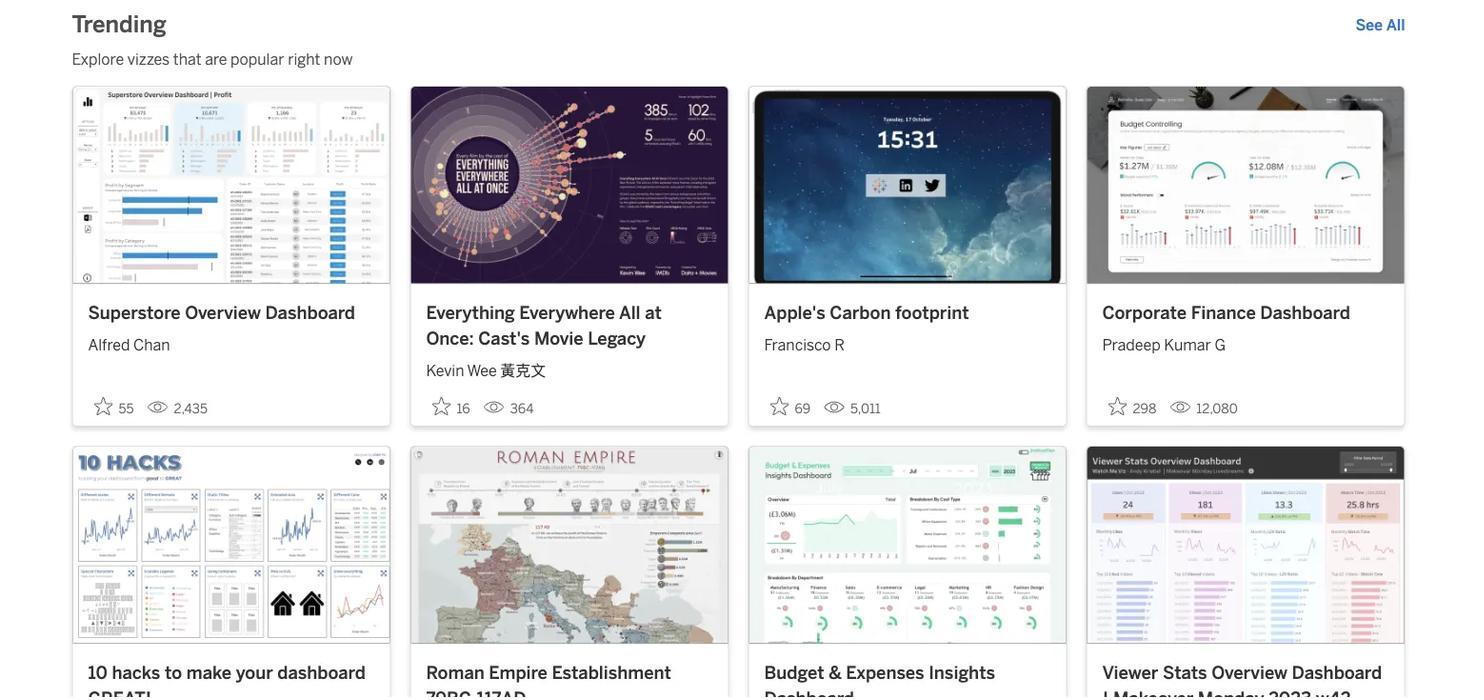 Task type: describe. For each thing, give the bounding box(es) containing it.
footprint
[[895, 302, 969, 323]]

黃克文
[[500, 362, 546, 380]]

establishment
[[552, 662, 671, 683]]

w42
[[1316, 688, 1351, 698]]

chan
[[133, 336, 170, 354]]

69
[[795, 400, 811, 416]]

kumar
[[1164, 336, 1212, 354]]

overview inside viewer stats overview dashboard | makeover monday 2023 w42
[[1212, 662, 1288, 683]]

all inside everything everywhere all at once: cast's movie legacy
[[619, 302, 641, 323]]

10
[[88, 662, 108, 683]]

pradeep
[[1103, 336, 1161, 354]]

apple's
[[764, 302, 826, 323]]

finance
[[1191, 302, 1256, 323]]

insights
[[929, 662, 995, 683]]

legacy
[[588, 328, 646, 349]]

117ad
[[477, 688, 526, 698]]

79bc-
[[426, 688, 477, 698]]

12,080
[[1197, 400, 1238, 416]]

dashboard inside the budget & expenses insights dashboard
[[764, 688, 854, 698]]

Add Favorite button
[[1103, 391, 1162, 422]]

Add Favorite button
[[426, 391, 476, 422]]

are
[[205, 50, 227, 68]]

Add Favorite button
[[764, 391, 816, 422]]

francisco r
[[764, 336, 845, 354]]

alfred chan
[[88, 336, 170, 354]]

kevin wee 黃克文 link
[[426, 352, 713, 382]]

cast's
[[478, 328, 530, 349]]

carbon
[[830, 302, 891, 323]]

see all link
[[1356, 13, 1405, 36]]

everywhere
[[519, 302, 615, 323]]

trending heading
[[72, 10, 166, 40]]

55
[[119, 400, 134, 416]]

budget & expenses insights dashboard link
[[764, 660, 1051, 698]]

364
[[510, 400, 534, 416]]

12,080 views element
[[1162, 393, 1245, 424]]

movie
[[534, 328, 584, 349]]

francisco r link
[[764, 326, 1051, 356]]

to
[[165, 662, 182, 683]]

dashboard inside superstore overview dashboard "link"
[[265, 302, 355, 323]]

roman
[[426, 662, 485, 683]]

popular
[[231, 50, 284, 68]]

apple's carbon footprint
[[764, 302, 969, 323]]

vizzes
[[127, 50, 170, 68]]

kevin wee 黃克文
[[426, 362, 546, 380]]

10 hacks to make your dashboard great!
[[88, 662, 366, 698]]

everything everywhere all at once: cast's movie legacy
[[426, 302, 662, 349]]

trending
[[72, 11, 166, 38]]

dashboard inside viewer stats overview dashboard | makeover monday 2023 w42
[[1292, 662, 1382, 683]]

kevin
[[426, 362, 464, 380]]

g
[[1215, 336, 1226, 354]]

r
[[835, 336, 845, 354]]

make
[[186, 662, 232, 683]]

corporate finance dashboard
[[1103, 302, 1350, 323]]

298
[[1133, 400, 1157, 416]]

16
[[457, 400, 470, 416]]

that
[[173, 50, 201, 68]]

budget & expenses insights dashboard
[[764, 662, 995, 698]]



Task type: vqa. For each thing, say whether or not it's contained in the screenshot.
ALFRED CHAN
yes



Task type: locate. For each thing, give the bounding box(es) containing it.
2,435 views element
[[140, 393, 215, 424]]

now
[[324, 50, 353, 68]]

explore
[[72, 50, 124, 68]]

all
[[1387, 16, 1405, 34], [619, 302, 641, 323]]

pradeep kumar g
[[1103, 336, 1226, 354]]

0 vertical spatial all
[[1387, 16, 1405, 34]]

0 horizontal spatial all
[[619, 302, 641, 323]]

all right see
[[1387, 16, 1405, 34]]

overview up alfred chan link
[[185, 302, 261, 323]]

all left the at
[[619, 302, 641, 323]]

great!
[[88, 688, 151, 698]]

see
[[1356, 16, 1383, 34]]

makeover
[[1113, 688, 1194, 698]]

everything
[[426, 302, 515, 323]]

right
[[288, 50, 320, 68]]

roman empire establishment 79bc-117ad link
[[426, 660, 713, 698]]

superstore overview dashboard link
[[88, 300, 375, 326]]

0 vertical spatial overview
[[185, 302, 261, 323]]

alfred chan link
[[88, 326, 375, 356]]

see all trending element
[[1356, 13, 1405, 36]]

at
[[645, 302, 662, 323]]

dashboard up pradeep kumar g link
[[1260, 302, 1350, 323]]

overview up monday
[[1212, 662, 1288, 683]]

overview
[[185, 302, 261, 323], [1212, 662, 1288, 683]]

empire
[[489, 662, 548, 683]]

alfred
[[88, 336, 130, 354]]

budget
[[764, 662, 824, 683]]

dashboard inside corporate finance dashboard "link"
[[1260, 302, 1350, 323]]

viewer stats overview dashboard | makeover monday 2023 w42
[[1103, 662, 1382, 698]]

1 vertical spatial all
[[619, 302, 641, 323]]

5,011
[[851, 400, 881, 416]]

1 horizontal spatial overview
[[1212, 662, 1288, 683]]

hacks
[[112, 662, 160, 683]]

dashboard up alfred chan link
[[265, 302, 355, 323]]

1 horizontal spatial all
[[1387, 16, 1405, 34]]

wee
[[467, 362, 497, 380]]

dashboard up the w42
[[1292, 662, 1382, 683]]

5,011 views element
[[816, 393, 888, 424]]

apple's carbon footprint link
[[764, 300, 1051, 326]]

explore vizzes that are popular right now
[[72, 50, 353, 68]]

monday
[[1198, 688, 1264, 698]]

1 vertical spatial overview
[[1212, 662, 1288, 683]]

dashboard
[[277, 662, 366, 683]]

Add Favorite button
[[88, 391, 140, 422]]

&
[[829, 662, 842, 683]]

once:
[[426, 328, 474, 349]]

10 hacks to make your dashboard great! link
[[88, 660, 375, 698]]

superstore
[[88, 302, 181, 323]]

francisco
[[764, 336, 831, 354]]

dashboard down budget
[[764, 688, 854, 698]]

everything everywhere all at once: cast's movie legacy link
[[426, 300, 713, 352]]

your
[[236, 662, 273, 683]]

see all
[[1356, 16, 1405, 34]]

0 horizontal spatial overview
[[185, 302, 261, 323]]

workbook thumbnail image
[[73, 87, 390, 283], [411, 87, 728, 283], [749, 87, 1066, 283], [1087, 87, 1404, 283], [73, 447, 390, 643], [411, 447, 728, 643], [749, 447, 1066, 643], [1087, 447, 1404, 643]]

stats
[[1163, 662, 1207, 683]]

pradeep kumar g link
[[1103, 326, 1389, 356]]

explore vizzes that are popular right now element
[[72, 48, 1405, 70]]

corporate finance dashboard link
[[1103, 300, 1389, 326]]

overview inside "link"
[[185, 302, 261, 323]]

expenses
[[846, 662, 924, 683]]

viewer
[[1103, 662, 1159, 683]]

dashboard
[[265, 302, 355, 323], [1260, 302, 1350, 323], [1292, 662, 1382, 683], [764, 688, 854, 698]]

2,435
[[174, 400, 208, 416]]

2023
[[1269, 688, 1312, 698]]

superstore overview dashboard
[[88, 302, 355, 323]]

|
[[1103, 688, 1109, 698]]

364 views element
[[476, 393, 541, 424]]

corporate
[[1103, 302, 1187, 323]]

roman empire establishment 79bc-117ad
[[426, 662, 671, 698]]

viewer stats overview dashboard | makeover monday 2023 w42 link
[[1103, 660, 1389, 698]]



